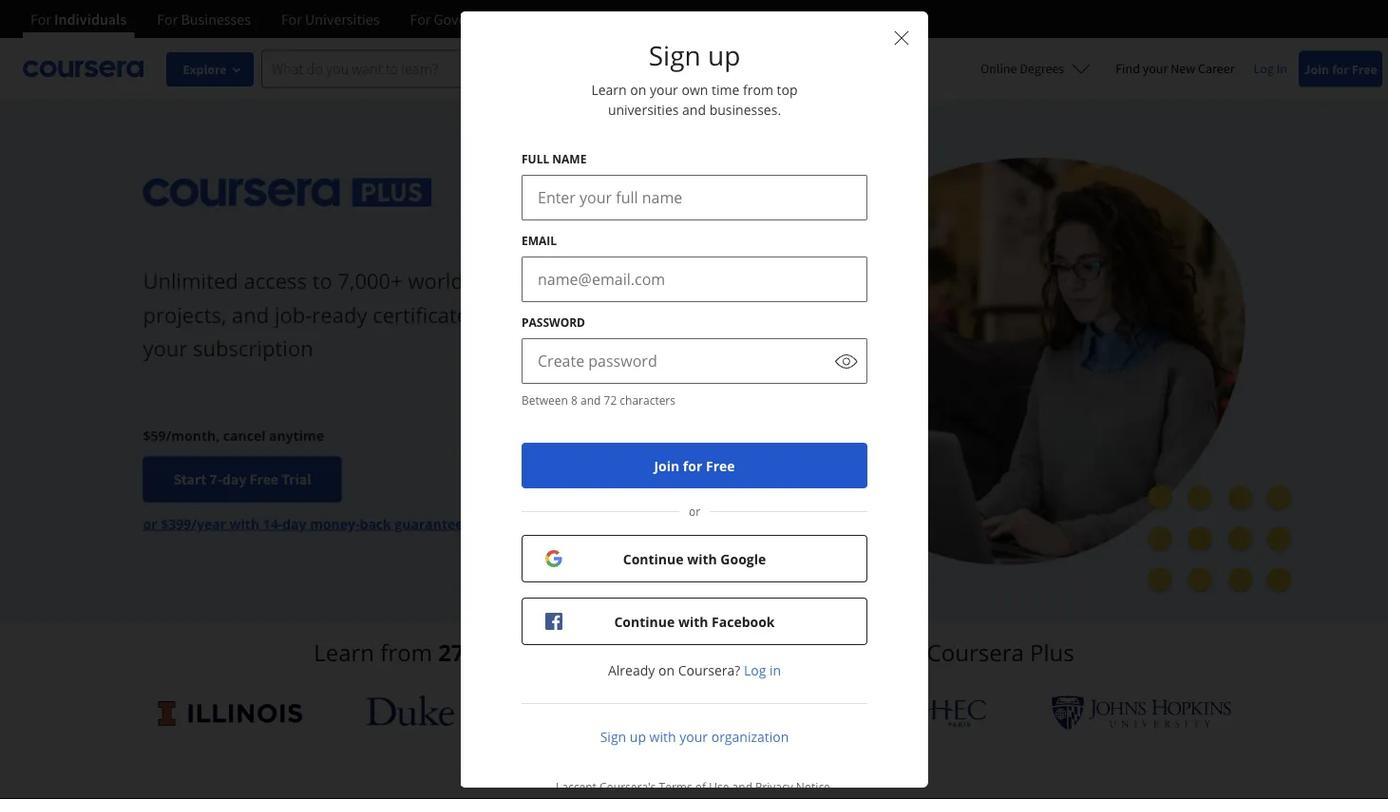 Task type: describe. For each thing, give the bounding box(es) containing it.
of
[[695, 779, 706, 795]]

log in
[[1254, 60, 1288, 77]]

banner navigation
[[15, 0, 535, 38]]

start 7-day free trial
[[173, 470, 311, 489]]

to
[[312, 267, 333, 295]]

up for sign up with your organization
[[630, 728, 646, 746]]

for universities
[[281, 10, 380, 29]]

1 vertical spatial learn
[[314, 637, 375, 668]]

facebook
[[712, 613, 775, 631]]

up for sign up learn on your own time from top universities and businesses.
[[708, 37, 740, 73]]

show password image
[[835, 350, 858, 373]]

sign for sign up learn on your own time from top universities and businesses.
[[649, 37, 701, 73]]

use
[[709, 779, 729, 795]]

johns hopkins university image
[[1052, 696, 1233, 731]]

full
[[521, 151, 549, 166]]

between 8 and 72 characters
[[521, 392, 675, 408]]

courses,
[[523, 267, 604, 295]]

close modal image
[[895, 31, 909, 45]]

universities
[[305, 10, 380, 29]]

already
[[608, 662, 655, 680]]

and inside unlimited access to 7,000+ world-class courses, hands-on projects, and job-ready certificate programs—all included in your subscription
[[232, 300, 269, 329]]

$59
[[143, 426, 166, 444]]

cancel
[[223, 426, 266, 444]]

coursera
[[927, 637, 1025, 668]]

already on coursera? log in
[[608, 662, 781, 680]]

continue with facebook button
[[521, 598, 867, 645]]

unlimited
[[143, 267, 238, 295]]

full name
[[521, 151, 586, 166]]

7-
[[209, 470, 222, 489]]

companies
[[754, 637, 870, 668]]

start
[[173, 470, 206, 489]]

duke university image
[[366, 696, 455, 726]]

name
[[552, 151, 586, 166]]

for for the join for free link
[[1333, 60, 1350, 77]]

guarantee
[[395, 515, 464, 533]]

job-
[[275, 300, 312, 329]]

$59 /month, cancel anytime
[[143, 426, 324, 444]]

and down facebook
[[707, 637, 748, 668]]

log in link
[[1245, 57, 1298, 80]]

14-
[[263, 515, 283, 533]]

organization
[[711, 728, 789, 746]]

for for governments
[[410, 10, 431, 29]]

or for or $399 /year with 14-day money-back guarantee
[[143, 515, 157, 533]]

sas image
[[790, 698, 863, 729]]

time
[[712, 81, 739, 99]]

Full Name text field
[[522, 176, 867, 220]]

access
[[244, 267, 307, 295]]

8
[[571, 392, 577, 408]]

privacy
[[755, 779, 793, 795]]

coursera?
[[678, 662, 740, 680]]

start 7-day free trial button
[[143, 457, 342, 502]]

free for the join for free link
[[1352, 60, 1378, 77]]

terms of use link
[[659, 779, 729, 795]]

trial
[[282, 470, 311, 489]]

7,000+
[[338, 267, 403, 295]]

continue for continue with google
[[623, 550, 684, 568]]

with inside button
[[649, 728, 676, 746]]

accept
[[562, 779, 596, 795]]

1 vertical spatial universities
[[580, 637, 701, 668]]

1 horizontal spatial day
[[283, 515, 307, 533]]

and right '8'
[[580, 392, 601, 408]]

continue with google button
[[521, 535, 867, 583]]

your right find
[[1143, 60, 1169, 77]]

google image inside button
[[545, 550, 562, 568]]

anytime
[[269, 426, 324, 444]]

with left the coursera
[[876, 637, 922, 668]]

programs—all
[[474, 300, 612, 329]]

individuals
[[54, 10, 127, 29]]

businesses
[[181, 10, 251, 29]]

free inside button
[[250, 470, 279, 489]]

on inside sign up learn on your own time from top universities and businesses.
[[630, 81, 646, 99]]

own
[[682, 81, 708, 99]]

close modal image
[[890, 27, 913, 49]]

authentication modal dialog
[[461, 11, 928, 800]]

new
[[1171, 60, 1196, 77]]

join for join for free button
[[654, 457, 679, 475]]

certificate
[[373, 300, 469, 329]]



Task type: vqa. For each thing, say whether or not it's contained in the screenshot.
or
yes



Task type: locate. For each thing, give the bounding box(es) containing it.
log inside the authentication modal dialog
[[744, 662, 766, 680]]

in inside the authentication modal dialog
[[770, 662, 781, 680]]

for governments
[[410, 10, 520, 29]]

coursera plus image
[[143, 178, 433, 207]]

sign inside 'sign up with your organization' button
[[600, 728, 626, 746]]

privacy notice link
[[755, 779, 830, 795]]

up inside button
[[630, 728, 646, 746]]

join inside button
[[654, 457, 679, 475]]

learn from 275+ leading universities and companies with coursera plus
[[314, 637, 1075, 668]]

0 vertical spatial sign
[[649, 37, 701, 73]]

top
[[777, 81, 798, 99]]

on inside unlimited access to 7,000+ world-class courses, hands-on projects, and job-ready certificate programs—all included in your subscription
[[676, 267, 701, 295]]

1 vertical spatial join
[[654, 457, 679, 475]]

0 vertical spatial log
[[1254, 60, 1275, 77]]

businesses.
[[709, 101, 781, 119]]

0 vertical spatial for
[[1333, 60, 1350, 77]]

0 vertical spatial from
[[743, 81, 773, 99]]

subscription
[[193, 334, 313, 362]]

from inside sign up learn on your own time from top universities and businesses.
[[743, 81, 773, 99]]

continue up already
[[614, 613, 675, 631]]

up up time
[[708, 37, 740, 73]]

learn up duke university image
[[314, 637, 375, 668]]

for inside button
[[683, 457, 702, 475]]

2 horizontal spatial on
[[676, 267, 701, 295]]

1 for from the left
[[30, 10, 51, 29]]

characters
[[620, 392, 675, 408]]

2 for from the left
[[157, 10, 178, 29]]

sign up own
[[649, 37, 701, 73]]

0 vertical spatial join
[[1305, 60, 1330, 77]]

1 horizontal spatial or
[[689, 504, 700, 520]]

for left universities
[[281, 10, 302, 29]]

1 vertical spatial up
[[630, 728, 646, 746]]

join for free link
[[1300, 51, 1383, 87]]

for
[[30, 10, 51, 29], [157, 10, 178, 29], [281, 10, 302, 29], [410, 10, 431, 29]]

day inside button
[[222, 470, 247, 489]]

0 vertical spatial up
[[708, 37, 740, 73]]

and
[[682, 101, 706, 119], [232, 300, 269, 329], [580, 392, 601, 408], [707, 637, 748, 668], [732, 779, 752, 795]]

i
[[556, 779, 559, 795]]

on left own
[[630, 81, 646, 99]]

sign up learn on your own time from top universities and businesses.
[[591, 37, 798, 119]]

for for join for free button
[[683, 457, 702, 475]]

in inside unlimited access to 7,000+ world-class courses, hands-on projects, and job-ready certificate programs—all included in your subscription
[[707, 300, 725, 329]]

google
[[720, 550, 766, 568]]

for for individuals
[[30, 10, 51, 29]]

1 vertical spatial join for free
[[654, 457, 735, 475]]

/month,
[[166, 426, 220, 444]]

1 horizontal spatial join for free
[[1305, 60, 1378, 77]]

1 vertical spatial log
[[744, 662, 766, 680]]

with left 14-
[[230, 515, 260, 533]]

with left google
[[687, 550, 717, 568]]

1 horizontal spatial learn
[[591, 81, 627, 99]]

1 horizontal spatial for
[[1333, 60, 1350, 77]]

coursera's
[[599, 779, 656, 795]]

0 vertical spatial learn
[[591, 81, 627, 99]]

/year
[[191, 515, 226, 533]]

1 horizontal spatial from
[[743, 81, 773, 99]]

from up businesses. in the top of the page
[[743, 81, 773, 99]]

join right in
[[1305, 60, 1330, 77]]

or inside the authentication modal dialog
[[689, 504, 700, 520]]

1 vertical spatial in
[[770, 662, 781, 680]]

find
[[1116, 60, 1141, 77]]

universities inside sign up learn on your own time from top universities and businesses.
[[608, 101, 679, 119]]

join for free for the join for free link
[[1305, 60, 1378, 77]]

find your new career link
[[1107, 57, 1245, 81]]

0 vertical spatial in
[[707, 300, 725, 329]]

sign up coursera's
[[600, 728, 626, 746]]

1 horizontal spatial join
[[1305, 60, 1330, 77]]

sign
[[649, 37, 701, 73], [600, 728, 626, 746]]

0 horizontal spatial up
[[630, 728, 646, 746]]

275+
[[439, 637, 491, 668]]

0 horizontal spatial free
[[250, 470, 279, 489]]

day left money-
[[283, 515, 307, 533]]

your inside button
[[679, 728, 708, 746]]

or $399 /year with 14-day money-back guarantee
[[143, 515, 464, 533]]

university of illinois at urbana-champaign image
[[156, 698, 305, 729]]

ready
[[312, 300, 367, 329]]

and right use
[[732, 779, 752, 795]]

university of michigan image
[[679, 687, 729, 740]]

on right already
[[658, 662, 674, 680]]

for up continue with google
[[683, 457, 702, 475]]

continue up continue with facebook
[[623, 550, 684, 568]]

for left governments
[[410, 10, 431, 29]]

or left $399
[[143, 515, 157, 533]]

and down own
[[682, 101, 706, 119]]

join for the join for free link
[[1305, 60, 1330, 77]]

and up subscription
[[232, 300, 269, 329]]

up up coursera's
[[630, 728, 646, 746]]

1 vertical spatial sign
[[600, 728, 626, 746]]

continue with google
[[623, 550, 766, 568]]

1 vertical spatial on
[[676, 267, 701, 295]]

sign up with your organization
[[600, 728, 789, 746]]

0 vertical spatial continue
[[623, 550, 684, 568]]

free for join for free button
[[706, 457, 735, 475]]

1 horizontal spatial up
[[708, 37, 740, 73]]

log right coursera?
[[744, 662, 766, 680]]

universities
[[608, 101, 679, 119], [580, 637, 701, 668]]

password
[[521, 314, 585, 330]]

1 horizontal spatial on
[[658, 662, 674, 680]]

0 vertical spatial google image
[[545, 550, 562, 568]]

1 horizontal spatial sign
[[649, 37, 701, 73]]

in down facebook
[[770, 662, 781, 680]]

on up included
[[676, 267, 701, 295]]

log left in
[[1254, 60, 1275, 77]]

1 horizontal spatial log
[[1254, 60, 1275, 77]]

0 vertical spatial join for free
[[1305, 60, 1378, 77]]

in
[[707, 300, 725, 329], [770, 662, 781, 680]]

day down $59 /month, cancel anytime
[[222, 470, 247, 489]]

in
[[1277, 60, 1288, 77]]

1 vertical spatial from
[[381, 637, 433, 668]]

terms
[[659, 779, 692, 795]]

or for or
[[689, 504, 700, 520]]

continue for continue with facebook
[[614, 613, 675, 631]]

find your new career
[[1116, 60, 1235, 77]]

0 horizontal spatial join for free
[[654, 457, 735, 475]]

0 vertical spatial on
[[630, 81, 646, 99]]

0 horizontal spatial in
[[707, 300, 725, 329]]

join for free down characters
[[654, 457, 735, 475]]

continue inside continue with facebook button
[[614, 613, 675, 631]]

hec paris image
[[924, 694, 991, 733]]

for for businesses
[[157, 10, 178, 29]]

google image down leading
[[516, 696, 618, 731]]

sign up with your organization button
[[600, 727, 789, 747]]

for for universities
[[281, 10, 302, 29]]

and inside sign up learn on your own time from top universities and businesses.
[[682, 101, 706, 119]]

your left own
[[650, 81, 678, 99]]

i accept coursera's terms of use and privacy notice .
[[556, 779, 833, 795]]

google image
[[545, 550, 562, 568], [516, 696, 618, 731]]

your inside sign up learn on your own time from top universities and businesses.
[[650, 81, 678, 99]]

1 vertical spatial for
[[683, 457, 702, 475]]

continue with facebook
[[614, 613, 775, 631]]

email
[[521, 232, 557, 248]]

0 horizontal spatial for
[[683, 457, 702, 475]]

notice
[[796, 779, 830, 795]]

free inside button
[[706, 457, 735, 475]]

money-
[[310, 515, 360, 533]]

for businesses
[[157, 10, 251, 29]]

0 vertical spatial day
[[222, 470, 247, 489]]

for individuals
[[30, 10, 127, 29]]

between
[[521, 392, 568, 408]]

world-
[[408, 267, 471, 295]]

join for free inside button
[[654, 457, 735, 475]]

0 horizontal spatial sign
[[600, 728, 626, 746]]

coursera image
[[23, 53, 144, 84]]

0 horizontal spatial join
[[654, 457, 679, 475]]

join down characters
[[654, 457, 679, 475]]

for
[[1333, 60, 1350, 77], [683, 457, 702, 475]]

1 vertical spatial continue
[[614, 613, 675, 631]]

plus
[[1031, 637, 1075, 668]]

learn
[[591, 81, 627, 99], [314, 637, 375, 668]]

included
[[618, 300, 701, 329]]

with
[[230, 515, 260, 533], [687, 550, 717, 568], [678, 613, 708, 631], [876, 637, 922, 668], [649, 728, 676, 746]]

.
[[830, 779, 833, 795]]

from left 275+
[[381, 637, 433, 668]]

class
[[471, 267, 517, 295]]

1 horizontal spatial in
[[770, 662, 781, 680]]

in right included
[[707, 300, 725, 329]]

1 vertical spatial day
[[283, 515, 307, 533]]

facebook image
[[545, 613, 562, 630]]

hands-
[[609, 267, 676, 295]]

sign for sign up with your organization
[[600, 728, 626, 746]]

0 vertical spatial universities
[[608, 101, 679, 119]]

0 horizontal spatial from
[[381, 637, 433, 668]]

career
[[1199, 60, 1235, 77]]

4 for from the left
[[410, 10, 431, 29]]

continue inside continue with google button
[[623, 550, 684, 568]]

day
[[222, 470, 247, 489], [283, 515, 307, 533]]

$399
[[161, 515, 191, 533]]

3 for from the left
[[281, 10, 302, 29]]

0 horizontal spatial log
[[744, 662, 766, 680]]

for left individuals
[[30, 10, 51, 29]]

learn left own
[[591, 81, 627, 99]]

0 horizontal spatial on
[[630, 81, 646, 99]]

join for free button
[[521, 443, 867, 489]]

or down join for free button
[[689, 504, 700, 520]]

back
[[360, 515, 391, 533]]

Password password field
[[522, 339, 827, 383]]

0 horizontal spatial day
[[222, 470, 247, 489]]

1 vertical spatial google image
[[516, 696, 618, 731]]

your up the terms of use link
[[679, 728, 708, 746]]

on
[[630, 81, 646, 99], [676, 267, 701, 295], [658, 662, 674, 680]]

1 horizontal spatial free
[[706, 457, 735, 475]]

projects,
[[143, 300, 227, 329]]

learn inside sign up learn on your own time from top universities and businesses.
[[591, 81, 627, 99]]

your down projects,
[[143, 334, 188, 362]]

with left university of michigan image
[[649, 728, 676, 746]]

governments
[[434, 10, 520, 29]]

with up the learn from 275+ leading universities and companies with coursera plus
[[678, 613, 708, 631]]

up inside sign up learn on your own time from top universities and businesses.
[[708, 37, 740, 73]]

2 horizontal spatial free
[[1352, 60, 1378, 77]]

0 horizontal spatial or
[[143, 515, 157, 533]]

join
[[1305, 60, 1330, 77], [654, 457, 679, 475]]

Email email field
[[522, 258, 867, 301]]

join for free for join for free button
[[654, 457, 735, 475]]

for left businesses
[[157, 10, 178, 29]]

your inside unlimited access to 7,000+ world-class courses, hands-on projects, and job-ready certificate programs—all included in your subscription
[[143, 334, 188, 362]]

72
[[604, 392, 617, 408]]

None search field
[[261, 50, 613, 88]]

join for free
[[1305, 60, 1378, 77], [654, 457, 735, 475]]

log in button
[[744, 661, 781, 681]]

sign inside sign up learn on your own time from top universities and businesses.
[[649, 37, 701, 73]]

leading
[[497, 637, 574, 668]]

unlimited access to 7,000+ world-class courses, hands-on projects, and job-ready certificate programs—all included in your subscription
[[143, 267, 725, 362]]

join for free right in
[[1305, 60, 1378, 77]]

0 horizontal spatial learn
[[314, 637, 375, 668]]

for right in
[[1333, 60, 1350, 77]]

2 vertical spatial on
[[658, 662, 674, 680]]

google image up 'facebook' image
[[545, 550, 562, 568]]



